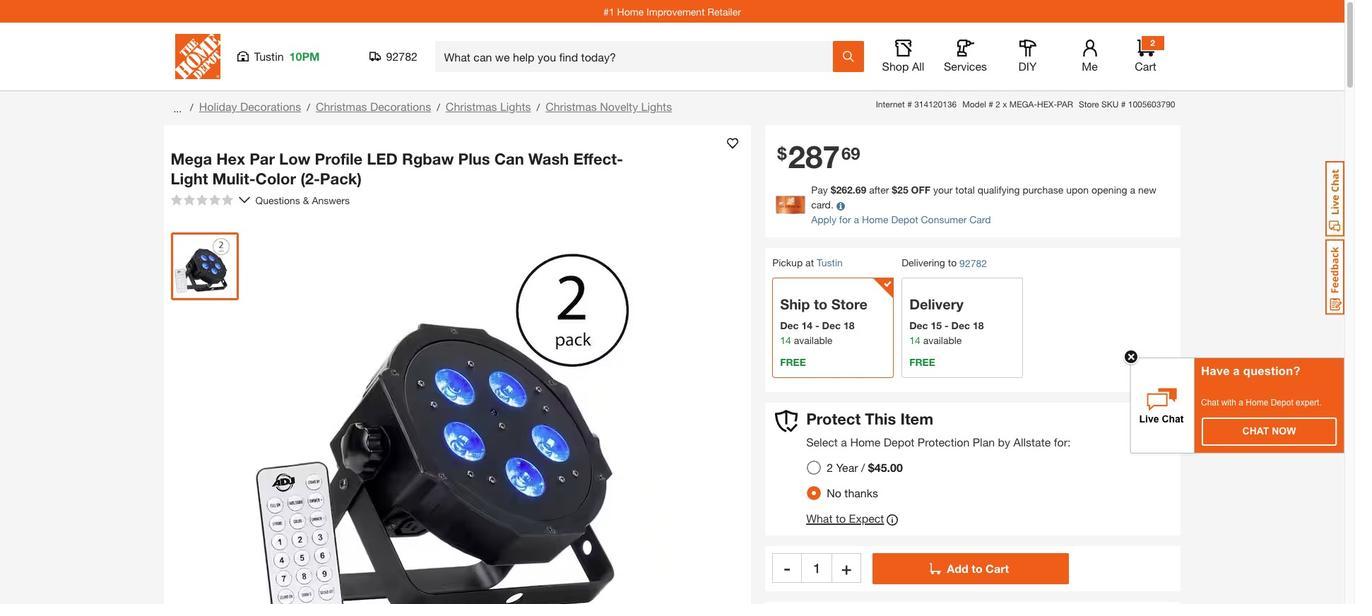 Task type: locate. For each thing, give the bounding box(es) containing it.
+
[[842, 558, 852, 578]]

1 vertical spatial depot
[[1271, 398, 1294, 408]]

have
[[1201, 365, 1230, 378]]

pickup at tustin
[[772, 257, 843, 269]]

services
[[944, 59, 987, 73]]

option group
[[801, 455, 914, 506]]

1 horizontal spatial tustin
[[817, 257, 843, 269]]

- right 15
[[945, 320, 949, 332]]

/
[[190, 101, 193, 113], [307, 101, 310, 113], [437, 101, 440, 113], [537, 101, 540, 113], [861, 461, 865, 474]]

# left x
[[989, 99, 993, 110]]

0 horizontal spatial #
[[907, 99, 912, 110]]

0 horizontal spatial christmas
[[316, 100, 367, 113]]

0 stars image
[[171, 194, 233, 206]]

chat now link
[[1203, 419, 1336, 445]]

0 horizontal spatial 2
[[827, 461, 833, 474]]

#1
[[604, 5, 615, 17]]

2 horizontal spatial -
[[945, 320, 949, 332]]

plus
[[458, 150, 490, 168]]

question?
[[1243, 365, 1301, 378]]

feedback link image
[[1326, 239, 1345, 315]]

depot down item
[[884, 435, 915, 449]]

/ left christmas lights link
[[437, 101, 440, 113]]

1 available from the left
[[794, 334, 833, 346]]

to right the ship
[[814, 296, 828, 313]]

diy button
[[1005, 40, 1050, 73]]

add to cart button
[[873, 553, 1069, 584]]

2 18 from the left
[[973, 320, 984, 332]]

home right #1 on the left top of the page
[[617, 5, 644, 17]]

christmas up the profile
[[316, 100, 367, 113]]

1 horizontal spatial store
[[1079, 99, 1099, 110]]

protect
[[806, 410, 861, 428]]

depot for expert.
[[1271, 398, 1294, 408]]

wash
[[528, 150, 569, 168]]

$ right after
[[892, 184, 898, 196]]

/ right year
[[861, 461, 865, 474]]

- inside delivery dec 15 - dec 18 14 available
[[945, 320, 949, 332]]

chat
[[1201, 398, 1219, 408]]

0 vertical spatial 2
[[1151, 37, 1155, 48]]

cart right the add
[[986, 562, 1009, 575]]

answers
[[312, 194, 350, 206]]

# right internet
[[907, 99, 912, 110]]

0 horizontal spatial available
[[794, 334, 833, 346]]

1 vertical spatial 92782
[[960, 257, 987, 269]]

0 vertical spatial depot
[[891, 214, 918, 226]]

1 horizontal spatial #
[[989, 99, 993, 110]]

$ right pay
[[831, 184, 836, 196]]

92782 up ... / holiday decorations / christmas decorations / christmas lights / christmas novelty lights on the top
[[386, 49, 418, 63]]

light
[[171, 169, 208, 188]]

cart up 1005603790
[[1135, 59, 1157, 73]]

to
[[948, 257, 957, 269], [814, 296, 828, 313], [836, 511, 846, 525], [972, 562, 983, 575]]

dec down the ship
[[780, 320, 799, 332]]

15
[[931, 320, 942, 332]]

-
[[815, 320, 819, 332], [945, 320, 949, 332], [784, 558, 791, 578]]

opening
[[1092, 184, 1128, 196]]

1 horizontal spatial free
[[910, 356, 935, 368]]

free down "ship to store dec 14 - dec 18 14 available" at the right
[[780, 356, 806, 368]]

for:
[[1054, 435, 1071, 449]]

... / holiday decorations / christmas decorations / christmas lights / christmas novelty lights
[[171, 100, 672, 114]]

2 available from the left
[[923, 334, 962, 346]]

to inside the delivering to 92782
[[948, 257, 957, 269]]

x
[[1003, 99, 1007, 110]]

to for store
[[814, 296, 828, 313]]

decorations right holiday
[[240, 100, 301, 113]]

1 horizontal spatial 92782
[[960, 257, 987, 269]]

delivering to 92782
[[902, 257, 987, 269]]

what
[[806, 511, 833, 525]]

0 horizontal spatial decorations
[[240, 100, 301, 113]]

1 free from the left
[[780, 356, 806, 368]]

1 horizontal spatial available
[[923, 334, 962, 346]]

lights right novelty
[[641, 100, 672, 113]]

depot left expert.
[[1271, 398, 1294, 408]]

0 horizontal spatial lights
[[500, 100, 531, 113]]

christmas left novelty
[[546, 100, 597, 113]]

available
[[794, 334, 833, 346], [923, 334, 962, 346]]

1 vertical spatial cart
[[986, 562, 1009, 575]]

a inside your total qualifying purchase upon opening a new card.
[[1130, 184, 1136, 196]]

store left sku on the top right of page
[[1079, 99, 1099, 110]]

#
[[907, 99, 912, 110], [989, 99, 993, 110], [1121, 99, 1126, 110]]

improvement
[[647, 5, 705, 17]]

2 up 1005603790
[[1151, 37, 1155, 48]]

0 horizontal spatial tustin
[[254, 49, 284, 63]]

0 horizontal spatial free
[[780, 356, 806, 368]]

apply now image
[[776, 196, 811, 214]]

1 horizontal spatial christmas
[[446, 100, 497, 113]]

available down 15
[[923, 334, 962, 346]]

dec left 15
[[910, 320, 928, 332]]

$ left 287
[[777, 143, 787, 163]]

tustin right at
[[817, 257, 843, 269]]

(2-
[[300, 169, 320, 188]]

1 vertical spatial store
[[832, 296, 868, 313]]

to inside "ship to store dec 14 - dec 18 14 available"
[[814, 296, 828, 313]]

/ right christmas lights link
[[537, 101, 540, 113]]

allstate
[[1014, 435, 1051, 449]]

new
[[1138, 184, 1157, 196]]

option group containing 2 year /
[[801, 455, 914, 506]]

hex-
[[1037, 99, 1057, 110]]

decorations down 92782 button
[[370, 100, 431, 113]]

1 horizontal spatial 2
[[996, 99, 1001, 110]]

2 vertical spatial depot
[[884, 435, 915, 449]]

1 horizontal spatial decorations
[[370, 100, 431, 113]]

2 horizontal spatial 14
[[910, 334, 921, 346]]

card.
[[811, 199, 834, 211]]

decorations
[[240, 100, 301, 113], [370, 100, 431, 113]]

to right what
[[836, 511, 846, 525]]

0 horizontal spatial cart
[[986, 562, 1009, 575]]

2 vertical spatial 2
[[827, 461, 833, 474]]

effect-
[[573, 150, 623, 168]]

262.69
[[836, 184, 867, 196]]

apply
[[811, 214, 837, 226]]

2 decorations from the left
[[370, 100, 431, 113]]

3 christmas from the left
[[546, 100, 597, 113]]

2 left x
[[996, 99, 1001, 110]]

a left the new
[[1130, 184, 1136, 196]]

1 horizontal spatial 18
[[973, 320, 984, 332]]

2 horizontal spatial $
[[892, 184, 898, 196]]

1 horizontal spatial lights
[[641, 100, 672, 113]]

to inside add to cart button
[[972, 562, 983, 575]]

dec down tustin button
[[822, 320, 841, 332]]

2 horizontal spatial #
[[1121, 99, 1126, 110]]

None field
[[802, 553, 832, 583]]

tustin left 10pm
[[254, 49, 284, 63]]

2 free from the left
[[910, 356, 935, 368]]

dec right 15
[[952, 320, 970, 332]]

led
[[367, 150, 398, 168]]

2 left year
[[827, 461, 833, 474]]

18 inside "ship to store dec 14 - dec 18 14 available"
[[844, 320, 855, 332]]

christmas novelty lights link
[[546, 100, 672, 113]]

...
[[173, 102, 182, 114]]

tustin button
[[817, 257, 843, 269]]

a
[[1130, 184, 1136, 196], [854, 214, 859, 226], [1233, 365, 1240, 378], [1239, 398, 1244, 408], [841, 435, 847, 449]]

to left 92782 link
[[948, 257, 957, 269]]

0 vertical spatial cart
[[1135, 59, 1157, 73]]

- left + button
[[784, 558, 791, 578]]

1 lights from the left
[[500, 100, 531, 113]]

me
[[1082, 59, 1098, 73]]

purchase
[[1023, 184, 1064, 196]]

store
[[1079, 99, 1099, 110], [832, 296, 868, 313]]

- inside "ship to store dec 14 - dec 18 14 available"
[[815, 320, 819, 332]]

2
[[1151, 37, 1155, 48], [996, 99, 1001, 110], [827, 461, 833, 474]]

free down 15
[[910, 356, 935, 368]]

1 vertical spatial tustin
[[817, 257, 843, 269]]

to right the add
[[972, 562, 983, 575]]

0 horizontal spatial store
[[832, 296, 868, 313]]

0 horizontal spatial 92782
[[386, 49, 418, 63]]

lights up can
[[500, 100, 531, 113]]

depot
[[891, 214, 918, 226], [1271, 398, 1294, 408], [884, 435, 915, 449]]

services button
[[943, 40, 988, 73]]

available inside "ship to store dec 14 - dec 18 14 available"
[[794, 334, 833, 346]]

2 # from the left
[[989, 99, 993, 110]]

pay $ 262.69 after $ 25 off
[[811, 184, 931, 196]]

christmas novelty lights 2 x mega hex par 64.0 image
[[173, 235, 236, 298]]

#1 home improvement retailer
[[604, 5, 741, 17]]

apply for a home depot consumer card link
[[811, 214, 991, 226]]

92782 down card
[[960, 257, 987, 269]]

low
[[279, 150, 311, 168]]

a right select
[[841, 435, 847, 449]]

shop all button
[[881, 40, 926, 73]]

18 inside delivery dec 15 - dec 18 14 available
[[973, 320, 984, 332]]

2 horizontal spatial christmas
[[546, 100, 597, 113]]

christmas up plus
[[446, 100, 497, 113]]

2 year / $45.00
[[827, 461, 903, 474]]

- down pickup at tustin
[[815, 320, 819, 332]]

store down tustin button
[[832, 296, 868, 313]]

thanks
[[845, 486, 878, 499]]

0 horizontal spatial -
[[784, 558, 791, 578]]

2 horizontal spatial 2
[[1151, 37, 1155, 48]]

1 18 from the left
[[844, 320, 855, 332]]

free for to
[[780, 356, 806, 368]]

1 horizontal spatial -
[[815, 320, 819, 332]]

4 dec from the left
[[952, 320, 970, 332]]

holiday
[[199, 100, 237, 113]]

0 horizontal spatial 18
[[844, 320, 855, 332]]

store inside "ship to store dec 14 - dec 18 14 available"
[[832, 296, 868, 313]]

92782
[[386, 49, 418, 63], [960, 257, 987, 269]]

what to expect
[[806, 511, 884, 525]]

to inside what to expect button
[[836, 511, 846, 525]]

home up 2 year / $45.00
[[850, 435, 881, 449]]

mega hex par low profile led rgbaw plus can wash effect- light mulit-color (2-pack)
[[171, 150, 623, 188]]

- button
[[772, 553, 802, 583]]

1005603790
[[1128, 99, 1176, 110]]

cart 2
[[1135, 37, 1157, 73]]

$45.00
[[868, 461, 903, 474]]

shop
[[882, 59, 909, 73]]

no
[[827, 486, 842, 499]]

delivery
[[910, 296, 964, 313]]

retailer
[[708, 5, 741, 17]]

2 inside cart 2
[[1151, 37, 1155, 48]]

plan
[[973, 435, 995, 449]]

me button
[[1067, 40, 1113, 73]]

0 vertical spatial 92782
[[386, 49, 418, 63]]

color
[[256, 169, 296, 188]]

depot down 25
[[891, 214, 918, 226]]

0 horizontal spatial $
[[777, 143, 787, 163]]

available down the ship
[[794, 334, 833, 346]]

2 christmas from the left
[[446, 100, 497, 113]]

available inside delivery dec 15 - dec 18 14 available
[[923, 334, 962, 346]]

# right sku on the top right of page
[[1121, 99, 1126, 110]]



Task type: vqa. For each thing, say whether or not it's contained in the screenshot.
button
no



Task type: describe. For each thing, give the bounding box(es) containing it.
to for 92782
[[948, 257, 957, 269]]

/ inside option group
[[861, 461, 865, 474]]

delivery dec 15 - dec 18 14 available
[[910, 296, 984, 346]]

1 horizontal spatial cart
[[1135, 59, 1157, 73]]

$ 287 69
[[777, 138, 860, 176]]

questions & answers
[[255, 194, 353, 206]]

with
[[1222, 398, 1237, 408]]

novelty
[[600, 100, 638, 113]]

1 # from the left
[[907, 99, 912, 110]]

your
[[933, 184, 953, 196]]

25
[[898, 184, 909, 196]]

christmas lights link
[[446, 100, 531, 113]]

ship
[[780, 296, 810, 313]]

expert.
[[1296, 398, 1322, 408]]

to for cart
[[972, 562, 983, 575]]

10pm
[[289, 49, 320, 63]]

internet # 314120136 model # 2 x mega-hex-par store sku # 1005603790
[[876, 99, 1176, 110]]

par
[[1057, 99, 1073, 110]]

consumer
[[921, 214, 967, 226]]

314120136
[[915, 99, 957, 110]]

287
[[788, 138, 840, 176]]

add
[[947, 562, 969, 575]]

depot inside protect this item select a home depot protection plan by allstate for:
[[884, 435, 915, 449]]

what to expect button
[[806, 511, 898, 528]]

now
[[1272, 426, 1296, 437]]

off
[[911, 184, 931, 196]]

chat
[[1243, 426, 1269, 437]]

home inside protect this item select a home depot protection plan by allstate for:
[[850, 435, 881, 449]]

92782 button
[[369, 49, 418, 64]]

your total qualifying purchase upon opening a new card.
[[811, 184, 1157, 211]]

no thanks
[[827, 486, 878, 499]]

by
[[998, 435, 1011, 449]]

model
[[963, 99, 986, 110]]

home down after
[[862, 214, 889, 226]]

$ inside the $ 287 69
[[777, 143, 787, 163]]

delivering
[[902, 257, 945, 269]]

item
[[901, 410, 934, 428]]

par
[[250, 150, 275, 168]]

a right the for
[[854, 214, 859, 226]]

chat now
[[1243, 426, 1296, 437]]

What can we help you find today? search field
[[444, 42, 832, 71]]

qualifying
[[978, 184, 1020, 196]]

shop all
[[882, 59, 925, 73]]

diy
[[1019, 59, 1037, 73]]

/ right ...
[[190, 101, 193, 113]]

home right with at the bottom of page
[[1246, 398, 1269, 408]]

to for expect
[[836, 511, 846, 525]]

add to cart
[[947, 562, 1009, 575]]

92782 inside the delivering to 92782
[[960, 257, 987, 269]]

all
[[912, 59, 925, 73]]

info image
[[836, 202, 845, 210]]

rgbaw
[[402, 150, 454, 168]]

a inside protect this item select a home depot protection plan by allstate for:
[[841, 435, 847, 449]]

chat with a home depot expert.
[[1201, 398, 1322, 408]]

a right with at the bottom of page
[[1239, 398, 1244, 408]]

1 horizontal spatial 14
[[802, 320, 813, 332]]

1 decorations from the left
[[240, 100, 301, 113]]

pack)
[[320, 169, 362, 188]]

depot for consumer
[[891, 214, 918, 226]]

can
[[495, 150, 524, 168]]

- inside - button
[[784, 558, 791, 578]]

the home depot logo image
[[175, 34, 220, 79]]

expect
[[849, 511, 884, 525]]

total
[[956, 184, 975, 196]]

mulit-
[[212, 169, 256, 188]]

0 vertical spatial store
[[1079, 99, 1099, 110]]

14 inside delivery dec 15 - dec 18 14 available
[[910, 334, 921, 346]]

0 horizontal spatial 14
[[780, 334, 791, 346]]

2 dec from the left
[[822, 320, 841, 332]]

apply for a home depot consumer card
[[811, 214, 991, 226]]

3 dec from the left
[[910, 320, 928, 332]]

/ down 10pm
[[307, 101, 310, 113]]

2 lights from the left
[[641, 100, 672, 113]]

a right have on the bottom of the page
[[1233, 365, 1240, 378]]

have a question?
[[1201, 365, 1301, 378]]

1 vertical spatial 2
[[996, 99, 1001, 110]]

card
[[970, 214, 991, 226]]

questions
[[255, 194, 300, 206]]

+ button
[[832, 553, 862, 583]]

mega
[[171, 150, 212, 168]]

questions & answers link
[[255, 193, 353, 207]]

1 horizontal spatial $
[[831, 184, 836, 196]]

tustin 10pm
[[254, 49, 320, 63]]

sku
[[1102, 99, 1119, 110]]

... button
[[171, 98, 184, 118]]

protection
[[918, 435, 970, 449]]

upon
[[1066, 184, 1089, 196]]

1 dec from the left
[[780, 320, 799, 332]]

69
[[842, 143, 860, 163]]

live chat image
[[1326, 161, 1345, 237]]

internet
[[876, 99, 905, 110]]

pickup
[[772, 257, 803, 269]]

3 # from the left
[[1121, 99, 1126, 110]]

cart inside button
[[986, 562, 1009, 575]]

0 vertical spatial tustin
[[254, 49, 284, 63]]

92782 link
[[960, 256, 987, 271]]

select
[[806, 435, 838, 449]]

free for dec
[[910, 356, 935, 368]]

pay
[[811, 184, 828, 196]]

1 christmas from the left
[[316, 100, 367, 113]]

protect this item select a home depot protection plan by allstate for:
[[806, 410, 1071, 449]]

ship to store dec 14 - dec 18 14 available
[[780, 296, 868, 346]]

for
[[839, 214, 851, 226]]

92782 inside button
[[386, 49, 418, 63]]



